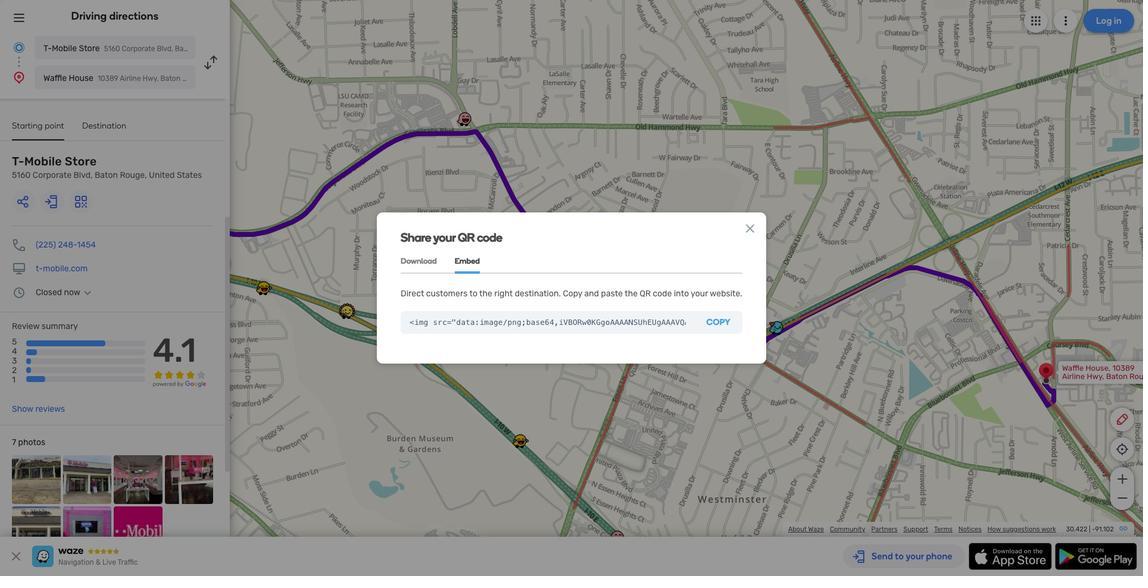 Task type: locate. For each thing, give the bounding box(es) containing it.
1 vertical spatial code
[[653, 289, 672, 299]]

destination
[[82, 121, 126, 131]]

0 vertical spatial states
[[245, 45, 267, 53]]

location image
[[12, 70, 26, 85]]

united
[[221, 45, 244, 53], [149, 170, 175, 180], [144, 236, 168, 245]]

code
[[477, 230, 502, 245], [653, 289, 672, 299]]

1 vertical spatial qr
[[640, 289, 651, 299]]

driving directions
[[71, 10, 159, 23]]

0 vertical spatial waffle
[[43, 73, 67, 83]]

t- right current location icon
[[43, 43, 52, 54]]

1 vertical spatial t-
[[12, 154, 24, 169]]

t-
[[43, 43, 52, 54], [12, 154, 24, 169], [117, 219, 124, 228]]

1 vertical spatial states
[[177, 170, 202, 180]]

|
[[1089, 526, 1091, 534]]

embed link
[[455, 249, 480, 274]]

clock image
[[12, 286, 26, 300]]

waffle
[[43, 73, 67, 83], [1062, 364, 1084, 373]]

terms
[[934, 526, 953, 534]]

1 horizontal spatial copy
[[707, 318, 731, 328]]

0 horizontal spatial your
[[433, 230, 456, 245]]

1 horizontal spatial x image
[[743, 221, 757, 236]]

zoom in image
[[1115, 472, 1130, 487]]

your
[[433, 230, 456, 245], [691, 289, 708, 299]]

2 vertical spatial t-
[[117, 219, 124, 228]]

store
[[79, 43, 100, 54], [65, 154, 97, 169]]

0 vertical spatial t-mobile store 5160 corporate blvd, baton rouge, united states
[[43, 43, 267, 54]]

code up embed
[[477, 230, 502, 245]]

states
[[245, 45, 267, 53], [177, 170, 202, 180], [169, 236, 193, 245]]

0 horizontal spatial x image
[[9, 550, 23, 564]]

partners
[[871, 526, 898, 534]]

mobile left store,
[[124, 219, 148, 228]]

direct
[[401, 289, 424, 299]]

waffle for waffle house
[[43, 73, 67, 83]]

1 vertical spatial x image
[[9, 550, 23, 564]]

show reviews
[[12, 404, 65, 415]]

about waze link
[[788, 526, 824, 534]]

0 horizontal spatial t-
[[12, 154, 24, 169]]

0 horizontal spatial 5160
[[12, 170, 31, 180]]

review
[[12, 322, 40, 332]]

mobile up waffle house
[[52, 43, 77, 54]]

1 vertical spatial mobile
[[24, 154, 62, 169]]

30.422 | -91.102
[[1066, 526, 1114, 534]]

waffle inside waffle house, 10389 airline hwy, baton ro
[[1062, 364, 1084, 373]]

navigation & live traffic
[[58, 559, 138, 567]]

your right share
[[433, 230, 456, 245]]

5160 up the waffle house button
[[104, 45, 120, 53]]

(225) 248-1454
[[36, 240, 96, 250]]

image 4 of t-mobile store, baton rouge image
[[165, 456, 213, 504]]

2 vertical spatial united
[[144, 236, 168, 245]]

1
[[12, 375, 15, 386]]

qr up embed
[[458, 230, 475, 245]]

2 vertical spatial rouge,
[[117, 236, 142, 245]]

the
[[479, 289, 492, 299], [625, 289, 638, 299]]

0 vertical spatial t-
[[43, 43, 52, 54]]

starting point
[[12, 121, 64, 131]]

the right to
[[479, 289, 492, 299]]

2 vertical spatial states
[[169, 236, 193, 245]]

0 horizontal spatial copy
[[563, 289, 582, 299]]

copy
[[563, 289, 582, 299], [707, 318, 731, 328]]

t- left store,
[[117, 219, 124, 228]]

0 vertical spatial mobile
[[52, 43, 77, 54]]

1 horizontal spatial waffle
[[1062, 364, 1084, 373]]

5160 inside 't-mobile store, 5160 corporate blvd, baton rouge, united states'
[[173, 219, 190, 228]]

5160
[[104, 45, 120, 53], [12, 170, 31, 180], [173, 219, 190, 228]]

30.422
[[1066, 526, 1088, 534]]

91.102
[[1095, 526, 1114, 534]]

blvd,
[[157, 45, 173, 53], [74, 170, 93, 180], [155, 227, 172, 236]]

x image
[[743, 221, 757, 236], [9, 550, 23, 564]]

5160 down starting point button
[[12, 170, 31, 180]]

2 vertical spatial corporate
[[117, 227, 153, 236]]

closed now button
[[36, 288, 95, 298]]

0 vertical spatial 5160
[[104, 45, 120, 53]]

1 vertical spatial copy
[[707, 318, 731, 328]]

download link
[[401, 249, 437, 274]]

5 4 3 2 1
[[12, 337, 17, 386]]

10389
[[1113, 364, 1135, 373]]

t-mobile store 5160 corporate blvd, baton rouge, united states down 'directions'
[[43, 43, 267, 54]]

waffle inside button
[[43, 73, 67, 83]]

qr
[[458, 230, 475, 245], [640, 289, 651, 299]]

store down destination button
[[65, 154, 97, 169]]

customers
[[426, 289, 468, 299]]

t-
[[36, 264, 43, 274]]

starting point button
[[12, 121, 64, 141]]

copy down website.
[[707, 318, 731, 328]]

waffle for waffle house, 10389 airline hwy, baton ro
[[1062, 364, 1084, 373]]

1 vertical spatial waffle
[[1062, 364, 1084, 373]]

waffle house, 10389 airline hwy, baton ro
[[1062, 364, 1143, 389]]

copy left and
[[563, 289, 582, 299]]

waffle left hwy,
[[1062, 364, 1084, 373]]

5160 right store,
[[173, 219, 190, 228]]

3
[[12, 356, 17, 366]]

baton
[[175, 45, 195, 53], [95, 170, 118, 180], [174, 227, 196, 236], [1106, 372, 1128, 381]]

0 horizontal spatial waffle
[[43, 73, 67, 83]]

2 horizontal spatial 5160
[[173, 219, 190, 228]]

0 horizontal spatial qr
[[458, 230, 475, 245]]

0 horizontal spatial the
[[479, 289, 492, 299]]

0 vertical spatial code
[[477, 230, 502, 245]]

1 horizontal spatial t-
[[43, 43, 52, 54]]

waffle left house
[[43, 73, 67, 83]]

destination.
[[515, 289, 561, 299]]

store up house
[[79, 43, 100, 54]]

t- down starting
[[12, 154, 24, 169]]

2 vertical spatial blvd,
[[155, 227, 172, 236]]

4
[[12, 347, 17, 357]]

t-mobile store 5160 corporate blvd, baton rouge, united states down destination button
[[12, 154, 202, 180]]

community
[[830, 526, 866, 534]]

1 vertical spatial 5160
[[12, 170, 31, 180]]

closed
[[36, 288, 62, 298]]

1 horizontal spatial the
[[625, 289, 638, 299]]

corporate inside 't-mobile store, 5160 corporate blvd, baton rouge, united states'
[[117, 227, 153, 236]]

mobile.com
[[43, 264, 88, 274]]

website.
[[710, 289, 743, 299]]

how suggestions work link
[[988, 526, 1056, 534]]

house
[[69, 73, 93, 83]]

mobile down starting point button
[[24, 154, 62, 169]]

248-
[[58, 240, 77, 250]]

right
[[494, 289, 513, 299]]

1 horizontal spatial code
[[653, 289, 672, 299]]

terms link
[[934, 526, 953, 534]]

destination button
[[82, 121, 126, 139]]

t-mobile.com link
[[36, 264, 88, 274]]

waffle house button
[[35, 66, 195, 89]]

1 vertical spatial your
[[691, 289, 708, 299]]

0 vertical spatial copy
[[563, 289, 582, 299]]

blvd, inside 't-mobile store, 5160 corporate blvd, baton rouge, united states'
[[155, 227, 172, 236]]

0 vertical spatial your
[[433, 230, 456, 245]]

corporate
[[122, 45, 155, 53], [33, 170, 72, 180], [117, 227, 153, 236]]

live
[[102, 559, 116, 567]]

2 horizontal spatial t-
[[117, 219, 124, 228]]

None field
[[401, 312, 695, 334]]

1 vertical spatial store
[[65, 154, 97, 169]]

to
[[470, 289, 478, 299]]

code left the 'into'
[[653, 289, 672, 299]]

computer image
[[12, 262, 26, 276]]

image 6 of t-mobile store, baton rouge image
[[63, 507, 111, 555]]

copy button
[[695, 312, 743, 334]]

rouge,
[[197, 45, 220, 53], [120, 170, 147, 180], [117, 236, 142, 245]]

show
[[12, 404, 33, 415]]

-
[[1092, 526, 1095, 534]]

1 vertical spatial corporate
[[33, 170, 72, 180]]

0 vertical spatial united
[[221, 45, 244, 53]]

2 vertical spatial 5160
[[173, 219, 190, 228]]

store,
[[150, 219, 171, 228]]

states inside 't-mobile store, 5160 corporate blvd, baton rouge, united states'
[[169, 236, 193, 245]]

the right paste
[[625, 289, 638, 299]]

directions
[[109, 10, 159, 23]]

qr right paste
[[640, 289, 651, 299]]

your right the 'into'
[[691, 289, 708, 299]]

2 vertical spatial mobile
[[124, 219, 148, 228]]



Task type: describe. For each thing, give the bounding box(es) containing it.
photos
[[18, 438, 45, 448]]

0 vertical spatial corporate
[[122, 45, 155, 53]]

hwy,
[[1087, 372, 1105, 381]]

baton inside 't-mobile store, 5160 corporate blvd, baton rouge, united states'
[[174, 227, 196, 236]]

call image
[[12, 238, 26, 252]]

0 vertical spatial store
[[79, 43, 100, 54]]

rouge, inside 't-mobile store, 5160 corporate blvd, baton rouge, united states'
[[117, 236, 142, 245]]

7
[[12, 438, 16, 448]]

(225) 248-1454 link
[[36, 240, 96, 250]]

1 horizontal spatial qr
[[640, 289, 651, 299]]

1 the from the left
[[479, 289, 492, 299]]

house,
[[1086, 364, 1111, 373]]

share
[[401, 230, 431, 245]]

image 2 of t-mobile store, baton rouge image
[[63, 456, 111, 504]]

5
[[12, 337, 17, 347]]

embed
[[455, 256, 480, 265]]

waffle house
[[43, 73, 93, 83]]

support link
[[904, 526, 928, 534]]

driving
[[71, 10, 107, 23]]

1 horizontal spatial your
[[691, 289, 708, 299]]

pencil image
[[1115, 413, 1130, 427]]

baton inside waffle house, 10389 airline hwy, baton ro
[[1106, 372, 1128, 381]]

7 photos
[[12, 438, 45, 448]]

now
[[64, 288, 80, 298]]

1 vertical spatial united
[[149, 170, 175, 180]]

united inside 't-mobile store, 5160 corporate blvd, baton rouge, united states'
[[144, 236, 168, 245]]

review summary
[[12, 322, 78, 332]]

about
[[788, 526, 807, 534]]

navigation
[[58, 559, 94, 567]]

0 vertical spatial blvd,
[[157, 45, 173, 53]]

waze
[[808, 526, 824, 534]]

work
[[1042, 526, 1056, 534]]

suggestions
[[1003, 526, 1040, 534]]

t-mobile store, 5160 corporate blvd, baton rouge, united states
[[117, 219, 196, 245]]

1 vertical spatial rouge,
[[120, 170, 147, 180]]

t- inside 't-mobile store, 5160 corporate blvd, baton rouge, united states'
[[117, 219, 124, 228]]

2
[[12, 366, 17, 376]]

0 vertical spatial qr
[[458, 230, 475, 245]]

point
[[45, 121, 64, 131]]

0 horizontal spatial code
[[477, 230, 502, 245]]

airline
[[1062, 372, 1085, 381]]

starting
[[12, 121, 43, 131]]

notices link
[[959, 526, 982, 534]]

paste
[[601, 289, 623, 299]]

0 vertical spatial x image
[[743, 221, 757, 236]]

2 the from the left
[[625, 289, 638, 299]]

traffic
[[118, 559, 138, 567]]

copy inside button
[[707, 318, 731, 328]]

direct customers to the right destination. copy and paste the qr code into your website.
[[401, 289, 743, 299]]

1 horizontal spatial 5160
[[104, 45, 120, 53]]

t-mobile.com
[[36, 264, 88, 274]]

into
[[674, 289, 689, 299]]

&
[[96, 559, 101, 567]]

1454
[[77, 240, 96, 250]]

current location image
[[12, 40, 26, 55]]

1 vertical spatial blvd,
[[74, 170, 93, 180]]

partners link
[[871, 526, 898, 534]]

closed now
[[36, 288, 80, 298]]

image 5 of t-mobile store, baton rouge image
[[12, 507, 60, 555]]

(225)
[[36, 240, 56, 250]]

0 vertical spatial rouge,
[[197, 45, 220, 53]]

notices
[[959, 526, 982, 534]]

image 3 of t-mobile store, baton rouge image
[[114, 456, 162, 504]]

1 vertical spatial t-mobile store 5160 corporate blvd, baton rouge, united states
[[12, 154, 202, 180]]

image 7 of t-mobile store, baton rouge image
[[114, 507, 162, 555]]

community link
[[830, 526, 866, 534]]

share your qr code
[[401, 230, 502, 245]]

support
[[904, 526, 928, 534]]

mobile inside 't-mobile store, 5160 corporate blvd, baton rouge, united states'
[[124, 219, 148, 228]]

summary
[[42, 322, 78, 332]]

reviews
[[35, 404, 65, 415]]

link image
[[1119, 524, 1128, 534]]

and
[[585, 289, 599, 299]]

how
[[988, 526, 1001, 534]]

image 1 of t-mobile store, baton rouge image
[[12, 456, 60, 504]]

4.1
[[153, 331, 196, 370]]

download
[[401, 256, 437, 265]]

zoom out image
[[1115, 491, 1130, 506]]

chevron down image
[[80, 288, 95, 298]]

about waze community partners support terms notices how suggestions work
[[788, 526, 1056, 534]]



Task type: vqa. For each thing, say whether or not it's contained in the screenshot.
hazard image to the left
no



